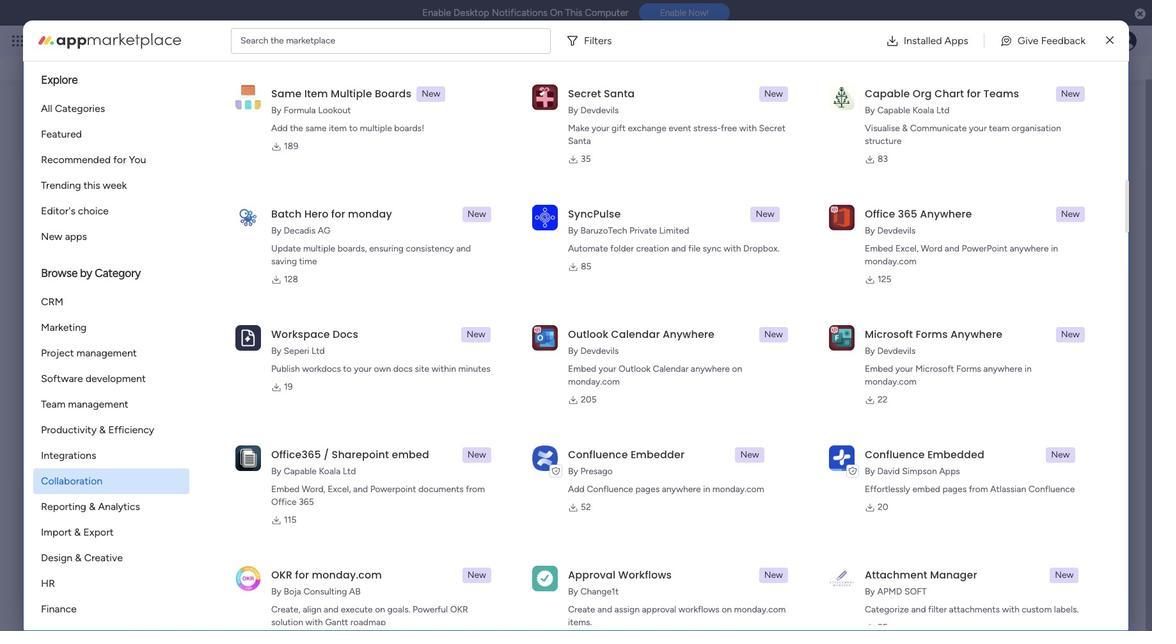 Task type: describe. For each thing, give the bounding box(es) containing it.
secret santa
[[568, 86, 635, 101]]

main workspace
[[102, 522, 185, 536]]

pages for embedded
[[943, 484, 967, 495]]

and left the file
[[672, 243, 687, 254]]

quickly access your recent boards, inbox and workspaces
[[26, 57, 291, 69]]

export
[[83, 526, 114, 538]]

1 horizontal spatial office
[[865, 207, 896, 221]]

ready-
[[937, 216, 966, 229]]

embed for outlook calendar anywhere
[[568, 364, 597, 374]]

help center element
[[929, 372, 1121, 423]]

anywhere inside embed your microsoft forms anywhere in monday.com
[[984, 364, 1023, 374]]

0 horizontal spatial minutes
[[459, 364, 491, 374]]

reporting
[[41, 501, 86, 513]]

enable now! button
[[639, 3, 730, 23]]

getting started learn how monday.com works
[[979, 323, 1101, 348]]

new for microsoft forms anywhere
[[1062, 329, 1081, 340]]

own
[[374, 364, 391, 374]]

apps image
[[1013, 35, 1026, 47]]

embed your microsoft forms anywhere in monday.com
[[865, 364, 1032, 387]]

invite members image
[[985, 35, 997, 47]]

search everything image
[[1044, 35, 1057, 47]]

component image for notes
[[57, 256, 68, 267]]

teams
[[984, 86, 1020, 101]]

development
[[86, 373, 146, 385]]

devdevils for outlook
[[581, 346, 619, 357]]

by for outlook calendar anywhere
[[568, 346, 579, 357]]

> for notes
[[150, 257, 155, 268]]

confluence right atlassian at the bottom of page
[[1029, 484, 1076, 495]]

create, align and execute on goals. powerful okr solution with gantt roadmap
[[271, 604, 468, 628]]

formula
[[284, 105, 316, 116]]

publish workdocs to your own docs site within minutes
[[271, 364, 491, 374]]

embed for office 365 anywhere
[[865, 243, 894, 254]]

plans
[[241, 35, 263, 46]]

app logo image for same item multiple boards
[[236, 84, 261, 110]]

marketplace
[[286, 35, 336, 46]]

how
[[1004, 337, 1021, 348]]

main for marketing plan
[[370, 257, 389, 268]]

finance
[[41, 603, 77, 615]]

1 horizontal spatial workspaces
[[237, 57, 291, 69]]

confluence up presago
[[568, 447, 628, 462]]

devdevils for office
[[878, 225, 916, 236]]

embedded
[[928, 447, 985, 462]]

embed excel, word and powerpoint anywhere in monday.com
[[865, 243, 1059, 267]]

new for okr for monday.com
[[468, 570, 487, 581]]

capable org chart for teams
[[865, 86, 1020, 101]]

monday.com inside create and assign approval workflows on monday.com items.
[[735, 604, 786, 615]]

filters button
[[561, 28, 623, 53]]

secret inside make your gift exchange event stress-free with secret santa
[[760, 123, 786, 134]]

documents
[[419, 484, 464, 495]]

app logo image for secret santa
[[533, 84, 558, 110]]

on for outlook calendar anywhere
[[733, 364, 743, 374]]

create and assign approval workflows on monday.com items.
[[568, 604, 786, 628]]

installed
[[904, 34, 943, 46]]

batch
[[271, 207, 302, 221]]

consistency
[[406, 243, 454, 254]]

confluence embedded
[[865, 447, 985, 462]]

teammates
[[189, 414, 241, 426]]

attachment
[[865, 568, 928, 583]]

0 vertical spatial search
[[241, 35, 269, 46]]

notifications
[[492, 7, 548, 19]]

by for confluence embedded
[[865, 466, 876, 477]]

item
[[329, 123, 347, 134]]

roy
[[104, 350, 121, 362]]

outlook calendar anywhere
[[568, 327, 715, 342]]

productivity & efficiency
[[41, 424, 154, 436]]

with inside make your gift exchange event stress-free with secret santa
[[740, 123, 757, 134]]

gantt
[[325, 617, 349, 628]]

1 horizontal spatial multiple
[[360, 123, 392, 134]]

crm
[[41, 296, 63, 308]]

from inside embed word, excel, and powerpoint documents from office 365
[[466, 484, 485, 495]]

help
[[1055, 599, 1078, 612]]

excel, inside embed word, excel, and powerpoint documents from office 365
[[328, 484, 351, 495]]

import
[[41, 526, 72, 538]]

confluence embedder
[[568, 447, 685, 462]]

okr for monday.com
[[271, 568, 382, 583]]

explore for explore
[[41, 73, 78, 87]]

multiple
[[331, 86, 372, 101]]

devdevils for secret
[[581, 105, 619, 116]]

categorize and filter attachments with custom labels.
[[865, 604, 1080, 615]]

search the marketplace
[[241, 35, 336, 46]]

& for creative
[[75, 552, 82, 564]]

filters
[[584, 34, 612, 46]]

trending this week
[[41, 179, 127, 191]]

/
[[324, 447, 329, 462]]

by for secret santa
[[568, 105, 579, 116]]

attachments
[[950, 604, 1001, 615]]

structure
[[865, 136, 902, 147]]

categories
[[55, 102, 105, 115]]

execute
[[341, 604, 373, 615]]

private
[[630, 225, 658, 236]]

forms inside embed your microsoft forms anywhere in monday.com
[[957, 364, 982, 374]]

management up development at the bottom left of the page
[[77, 347, 137, 359]]

communicate
[[911, 123, 967, 134]]

monday.com inside embed excel, word and powerpoint anywhere in monday.com
[[865, 256, 917, 267]]

visualise
[[865, 123, 901, 134]]

0 vertical spatial okr
[[271, 568, 293, 583]]

your inside boost your workflow in minutes with ready-made templates
[[966, 201, 986, 213]]

on for approval workflows
[[722, 604, 732, 615]]

featured
[[41, 128, 82, 140]]

app logo image for office 365 anywhere
[[830, 205, 855, 230]]

in inside embed your microsoft forms anywhere in monday.com
[[1025, 364, 1032, 374]]

dapulse x slim image
[[1107, 33, 1114, 48]]

management up quickly access your recent boards, inbox and workspaces
[[129, 33, 199, 48]]

work for notes
[[73, 257, 92, 268]]

site
[[415, 364, 430, 374]]

boost your workflow in minutes with ready-made templates
[[937, 201, 1103, 229]]

my
[[59, 483, 75, 497]]

by for workspace docs
[[271, 346, 282, 357]]

give feedback
[[1018, 34, 1086, 46]]

by devdevils for outlook
[[568, 346, 619, 357]]

design & creative
[[41, 552, 123, 564]]

0 vertical spatial santa
[[604, 86, 635, 101]]

0 horizontal spatial ltd
[[312, 346, 325, 357]]

work management > main workspace for notes
[[73, 257, 222, 268]]

efficiency
[[108, 424, 154, 436]]

boost
[[937, 201, 963, 213]]

your left own on the left bottom
[[354, 364, 372, 374]]

app logo image for batch hero for monday
[[236, 205, 261, 230]]

team management
[[41, 398, 128, 410]]

marketing for marketing
[[41, 321, 87, 334]]

close my workspaces image
[[41, 483, 56, 498]]

limited
[[660, 225, 690, 236]]

hero
[[304, 207, 329, 221]]

app logo image for attachment manager
[[830, 566, 855, 591]]

monday.com inside getting started learn how monday.com works
[[1023, 337, 1075, 348]]

your right invite
[[166, 414, 187, 426]]

your down apps marketplace image
[[97, 57, 118, 69]]

templates image image
[[940, 101, 1109, 189]]

embed your outlook calendar anywhere on monday.com
[[568, 364, 743, 387]]

by decadis ag
[[271, 225, 331, 236]]

this
[[566, 7, 583, 19]]

effortlessly
[[865, 484, 911, 495]]

by for syncpulse
[[568, 225, 579, 236]]

and inside embed excel, word and powerpoint anywhere in monday.com
[[945, 243, 960, 254]]

desktop
[[454, 7, 490, 19]]

ltd for /
[[343, 466, 356, 477]]

app logo image for outlook calendar anywhere
[[533, 325, 558, 351]]

anywhere for outlook calendar anywhere
[[663, 327, 715, 342]]

new for confluence embedded
[[1052, 449, 1071, 460]]

calendar inside embed your outlook calendar anywhere on monday.com
[[653, 364, 689, 374]]

apps inside button
[[945, 34, 969, 46]]

your inside embed your outlook calendar anywhere on monday.com
[[599, 364, 617, 374]]

apps marketplace image
[[38, 33, 181, 48]]

embed for office365 / sharepoint embed
[[271, 484, 300, 495]]

private board image
[[57, 236, 71, 250]]

marketing for marketing plan
[[288, 236, 336, 248]]

workspace for marketing plan
[[391, 257, 435, 268]]

new for approval workflows
[[765, 570, 784, 581]]

nov
[[843, 358, 861, 369]]

by devdevils for secret
[[568, 105, 619, 116]]

0 vertical spatial secret
[[568, 86, 602, 101]]

notes
[[76, 236, 104, 248]]

0 vertical spatial microsoft
[[865, 327, 914, 342]]

365 inside embed word, excel, and powerpoint documents from office 365
[[299, 497, 314, 508]]

& for export
[[74, 526, 81, 538]]

monday.com inside embed your microsoft forms anywhere in monday.com
[[865, 376, 917, 387]]

app logo image for office365 / sharepoint embed
[[236, 445, 261, 471]]

by baruzotech private limited
[[568, 225, 690, 236]]

0 vertical spatial outlook
[[568, 327, 609, 342]]

koala for org
[[913, 105, 935, 116]]

app logo image for capable org chart for teams
[[830, 84, 855, 110]]

within
[[432, 364, 456, 374]]

organisation
[[1012, 123, 1062, 134]]

0 horizontal spatial boards,
[[153, 57, 187, 69]]

office365 / sharepoint embed
[[271, 447, 430, 462]]

new for capable org chart for teams
[[1062, 88, 1081, 99]]

quick search results list box
[[41, 122, 898, 291]]

for right the chart
[[968, 86, 982, 101]]

by seperi ltd
[[271, 346, 325, 357]]

by for attachment manager
[[865, 586, 876, 597]]

in inside embed excel, word and powerpoint anywhere in monday.com
[[1052, 243, 1059, 254]]

minutes inside boost your workflow in minutes with ready-made templates
[[1044, 201, 1081, 213]]

stress-
[[694, 123, 722, 134]]

enable for enable now!
[[660, 8, 687, 18]]

quick search
[[1050, 50, 1111, 62]]

templates inside boost your workflow in minutes with ready-made templates
[[995, 216, 1040, 229]]

new for office 365 anywhere
[[1062, 209, 1081, 220]]

monday.com inside embed your outlook calendar anywhere on monday.com
[[568, 376, 620, 387]]

and inside update multiple boards, ensuring consistency and saving time
[[457, 243, 471, 254]]

dropbox.
[[744, 243, 780, 254]]

0 vertical spatial capable
[[865, 86, 911, 101]]

and left start
[[244, 414, 261, 426]]

sharepoint
[[332, 447, 389, 462]]

1 horizontal spatial work
[[103, 33, 126, 48]]

now!
[[689, 8, 709, 18]]

koala for /
[[319, 466, 341, 477]]

and inside create and assign approval workflows on monday.com items.
[[598, 604, 613, 615]]

1 vertical spatial apps
[[940, 466, 961, 477]]

by for microsoft forms anywhere
[[865, 346, 876, 357]]

management down the marketing plan
[[307, 257, 360, 268]]

roy mann image
[[71, 351, 97, 376]]

your inside make your gift exchange event stress-free with secret santa
[[592, 123, 610, 134]]

by capable koala ltd for office365
[[271, 466, 356, 477]]



Task type: vqa. For each thing, say whether or not it's contained in the screenshot.
the rightmost multiple
yes



Task type: locate. For each thing, give the bounding box(es) containing it.
boards, inside update multiple boards, ensuring consistency and saving time
[[338, 243, 367, 254]]

trending
[[41, 179, 81, 191]]

& for analytics
[[89, 501, 96, 513]]

santa up the gift
[[604, 86, 635, 101]]

ltd for org
[[937, 105, 950, 116]]

boards,
[[153, 57, 187, 69], [338, 243, 367, 254]]

and inside embed word, excel, and powerpoint documents from office 365
[[353, 484, 368, 495]]

team
[[41, 398, 66, 410]]

calendar up embed your outlook calendar anywhere on monday.com
[[612, 327, 660, 342]]

& down the my workspaces on the bottom of the page
[[89, 501, 96, 513]]

give
[[1018, 34, 1039, 46], [954, 51, 974, 62]]

anywhere inside embed excel, word and powerpoint anywhere in monday.com
[[1010, 243, 1050, 254]]

devdevils down 'office 365 anywhere'
[[878, 225, 916, 236]]

0 vertical spatial boards,
[[153, 57, 187, 69]]

component image
[[57, 256, 68, 267], [269, 256, 281, 267]]

0 horizontal spatial component image
[[57, 256, 68, 267]]

main down ensuring
[[370, 257, 389, 268]]

new for confluence embedder
[[741, 449, 760, 460]]

workspace image
[[62, 521, 93, 551]]

management up 'productivity & efficiency'
[[68, 398, 128, 410]]

enable left desktop
[[423, 7, 452, 19]]

monday
[[57, 33, 101, 48], [348, 207, 392, 221]]

embedder
[[631, 447, 685, 462]]

1 horizontal spatial ltd
[[343, 466, 356, 477]]

1 vertical spatial to
[[343, 364, 352, 374]]

marketing plan
[[288, 236, 358, 248]]

component image for marketing plan
[[269, 256, 281, 267]]

embed up powerpoint
[[392, 447, 430, 462]]

by devdevils down 'secret santa' at the top
[[568, 105, 619, 116]]

dapulse close image
[[1136, 8, 1147, 20]]

santa down "make"
[[568, 136, 591, 147]]

1 horizontal spatial marketing
[[288, 236, 336, 248]]

by apmd soft
[[865, 586, 927, 597]]

by change1t
[[568, 586, 619, 597]]

boards
[[375, 86, 412, 101]]

select product image
[[12, 35, 24, 47]]

give for give feedback
[[1018, 34, 1039, 46]]

embed up 125
[[865, 243, 894, 254]]

new for office365 / sharepoint embed
[[468, 449, 487, 460]]

goals.
[[388, 604, 411, 615]]

microsoft down the microsoft forms anywhere
[[916, 364, 955, 374]]

okr
[[271, 568, 293, 583], [450, 604, 468, 615]]

1 horizontal spatial explore
[[984, 245, 1018, 257]]

notifications image
[[928, 35, 941, 47]]

embed inside embed your outlook calendar anywhere on monday.com
[[568, 364, 597, 374]]

close recently visited image
[[41, 106, 56, 122]]

new for syncpulse
[[756, 209, 775, 220]]

your inside embed your microsoft forms anywhere in monday.com
[[896, 364, 914, 374]]

enable for enable desktop notifications on this computer
[[423, 7, 452, 19]]

1 vertical spatial by capable koala ltd
[[271, 466, 356, 477]]

made
[[966, 216, 992, 229]]

1 horizontal spatial add
[[568, 484, 585, 495]]

explore templates button
[[937, 238, 1113, 264]]

by devdevils up 7
[[865, 346, 916, 357]]

enable inside button
[[660, 8, 687, 18]]

koala down /
[[319, 466, 341, 477]]

attachment manager
[[865, 568, 978, 583]]

1 horizontal spatial monday
[[348, 207, 392, 221]]

by for office365 / sharepoint embed
[[271, 466, 282, 477]]

anywhere inside embed your outlook calendar anywhere on monday.com
[[691, 364, 730, 374]]

embed inside embed excel, word and powerpoint anywhere in monday.com
[[865, 243, 894, 254]]

0 horizontal spatial by capable koala ltd
[[271, 466, 356, 477]]

office up '115'
[[271, 497, 297, 508]]

85
[[581, 261, 592, 272]]

and right add to favorites icon
[[457, 243, 471, 254]]

apps down embedded
[[940, 466, 961, 477]]

2 horizontal spatial main
[[370, 257, 389, 268]]

roy mann nov 7
[[104, 350, 868, 369]]

0 vertical spatial minutes
[[1044, 201, 1081, 213]]

david
[[878, 466, 901, 477]]

and
[[217, 57, 234, 69], [457, 243, 471, 254], [672, 243, 687, 254], [945, 243, 960, 254], [244, 414, 261, 426], [353, 484, 368, 495], [324, 604, 339, 615], [598, 604, 613, 615], [912, 604, 927, 615]]

by devdevils
[[568, 105, 619, 116], [865, 225, 916, 236], [568, 346, 619, 357], [865, 346, 916, 357]]

your right 7
[[896, 364, 914, 374]]

make
[[568, 123, 590, 134]]

time
[[299, 256, 317, 267]]

app logo image for approval workflows
[[533, 566, 558, 591]]

explore inside button
[[984, 245, 1018, 257]]

office down 83
[[865, 207, 896, 221]]

0 horizontal spatial 365
[[299, 497, 314, 508]]

project management
[[41, 347, 137, 359]]

& left 'export'
[[74, 526, 81, 538]]

by for confluence embedder
[[568, 466, 579, 477]]

0 horizontal spatial monday
[[57, 33, 101, 48]]

templates
[[995, 216, 1040, 229], [1020, 245, 1066, 257]]

1 vertical spatial marketing
[[41, 321, 87, 334]]

and up the 'gantt'
[[324, 604, 339, 615]]

access
[[63, 57, 94, 69]]

okr inside create, align and execute on goals. powerful okr solution with gantt roadmap
[[450, 604, 468, 615]]

from right documents
[[466, 484, 485, 495]]

filter
[[929, 604, 948, 615]]

1 vertical spatial embed
[[913, 484, 941, 495]]

0 horizontal spatial microsoft
[[865, 327, 914, 342]]

docs
[[393, 364, 413, 374]]

hr
[[41, 577, 55, 590]]

new for outlook calendar anywhere
[[765, 329, 784, 340]]

0 horizontal spatial multiple
[[303, 243, 336, 254]]

> for marketing plan
[[362, 257, 368, 268]]

0 horizontal spatial santa
[[568, 136, 591, 147]]

0 horizontal spatial embed
[[392, 447, 430, 462]]

0 horizontal spatial from
[[466, 484, 485, 495]]

devdevils down outlook calendar anywhere
[[581, 346, 619, 357]]

forms up embed your microsoft forms anywhere in monday.com
[[916, 327, 949, 342]]

templates down the workflow in the top right of the page
[[995, 216, 1040, 229]]

1 vertical spatial calendar
[[653, 364, 689, 374]]

new for workspace docs
[[467, 329, 486, 340]]

automate folder creation and file sync with dropbox.
[[568, 243, 780, 254]]

confluence up david
[[865, 447, 925, 462]]

okr up boja
[[271, 568, 293, 583]]

excel, inside embed excel, word and powerpoint anywhere in monday.com
[[896, 243, 919, 254]]

& inside visualise & communicate your team organisation structure
[[903, 123, 909, 134]]

give up v2 bolt switch icon
[[1018, 34, 1039, 46]]

by presago
[[568, 466, 613, 477]]

capable for office365 / sharepoint embed
[[284, 466, 317, 477]]

by capable koala ltd
[[865, 105, 950, 116], [271, 466, 356, 477]]

0 horizontal spatial okr
[[271, 568, 293, 583]]

powerpoint
[[370, 484, 416, 495]]

1 horizontal spatial okr
[[450, 604, 468, 615]]

anywhere for microsoft forms anywhere
[[951, 327, 1003, 342]]

new for batch hero for monday
[[468, 209, 487, 220]]

on inside create, align and execute on goals. powerful okr solution with gantt roadmap
[[375, 604, 385, 615]]

embed for microsoft forms anywhere
[[865, 364, 894, 374]]

1 vertical spatial 365
[[299, 497, 314, 508]]

1 horizontal spatial by capable koala ltd
[[865, 105, 950, 116]]

by for batch hero for monday
[[271, 225, 282, 236]]

0 vertical spatial add
[[271, 123, 288, 134]]

1 horizontal spatial embed
[[913, 484, 941, 495]]

explore down made
[[984, 245, 1018, 257]]

1 vertical spatial monday
[[348, 207, 392, 221]]

pages down embedder
[[636, 484, 660, 495]]

0 vertical spatial excel,
[[896, 243, 919, 254]]

help image
[[1072, 35, 1085, 47]]

marketing up time
[[288, 236, 336, 248]]

learn
[[979, 337, 1002, 348]]

and down see
[[217, 57, 234, 69]]

outlook inside embed your outlook calendar anywhere on monday.com
[[619, 364, 651, 374]]

embed left word,
[[271, 484, 300, 495]]

embed word, excel, and powerpoint documents from office 365
[[271, 484, 485, 508]]

devdevils down the microsoft forms anywhere
[[878, 346, 916, 357]]

2 horizontal spatial work
[[285, 257, 305, 268]]

1 vertical spatial koala
[[319, 466, 341, 477]]

v2 user feedback image
[[939, 49, 949, 64]]

1 horizontal spatial outlook
[[619, 364, 651, 374]]

0 vertical spatial monday
[[57, 33, 101, 48]]

work management > main workspace down notes
[[73, 257, 222, 268]]

align
[[303, 604, 322, 615]]

microsoft forms anywhere
[[865, 327, 1003, 342]]

apps
[[65, 230, 87, 243]]

1 vertical spatial secret
[[760, 123, 786, 134]]

0 vertical spatial ltd
[[937, 105, 950, 116]]

for right the hero
[[331, 207, 346, 221]]

0 horizontal spatial marketing
[[41, 321, 87, 334]]

1 vertical spatial search
[[1079, 50, 1111, 62]]

work for marketing plan
[[285, 257, 305, 268]]

the for search
[[271, 35, 284, 46]]

0 vertical spatial give
[[1018, 34, 1039, 46]]

embed inside embed word, excel, and powerpoint documents from office 365
[[271, 484, 300, 495]]

kendall parks image
[[1117, 31, 1138, 51]]

apps up "v2 user feedback" icon
[[945, 34, 969, 46]]

automate
[[568, 243, 609, 254]]

new for secret santa
[[765, 88, 784, 99]]

ab
[[349, 586, 361, 597]]

effortlessly embed pages from atlassian confluence
[[865, 484, 1076, 495]]

search right see
[[241, 35, 269, 46]]

boards!
[[394, 123, 425, 134]]

getting
[[979, 323, 1011, 334]]

custom
[[1022, 604, 1053, 615]]

app logo image
[[236, 84, 261, 110], [533, 84, 558, 110], [830, 84, 855, 110], [236, 205, 261, 230], [533, 205, 558, 230], [830, 205, 855, 230], [236, 325, 261, 351], [533, 325, 558, 351], [830, 325, 855, 351], [236, 445, 261, 471], [533, 445, 558, 471], [830, 445, 855, 471], [236, 566, 261, 591], [533, 566, 558, 591], [830, 566, 855, 591]]

to right workdocs
[[343, 364, 352, 374]]

1 vertical spatial office
[[271, 497, 297, 508]]

embed right nov
[[865, 364, 894, 374]]

1 vertical spatial ltd
[[312, 346, 325, 357]]

microsoft up 7
[[865, 327, 914, 342]]

work down notes
[[73, 257, 92, 268]]

editor's choice
[[41, 205, 109, 217]]

365 down word,
[[299, 497, 314, 508]]

1 horizontal spatial minutes
[[1044, 201, 1081, 213]]

0 horizontal spatial give
[[954, 51, 974, 62]]

the
[[271, 35, 284, 46], [290, 123, 303, 134]]

for up boja
[[295, 568, 309, 583]]

new for same item multiple boards
[[422, 88, 441, 99]]

1 horizontal spatial main
[[158, 257, 177, 268]]

component image down update in the left of the page
[[269, 256, 281, 267]]

mann
[[123, 350, 147, 362]]

simpson
[[903, 466, 938, 477]]

2 vertical spatial capable
[[284, 466, 317, 477]]

inbox
[[189, 57, 215, 69]]

by devdevils for microsoft
[[865, 346, 916, 357]]

& for efficiency
[[99, 424, 106, 436]]

embed up 205 in the right of the page
[[568, 364, 597, 374]]

batch hero for monday
[[271, 207, 392, 221]]

0 vertical spatial embed
[[392, 447, 430, 462]]

creation
[[637, 243, 670, 254]]

lottie animation element
[[567, 33, 926, 81]]

0 horizontal spatial secret
[[568, 86, 602, 101]]

app logo image for microsoft forms anywhere
[[830, 325, 855, 351]]

gift
[[612, 123, 626, 134]]

with inside boost your workflow in minutes with ready-made templates
[[1083, 201, 1103, 213]]

0 vertical spatial templates
[[995, 216, 1040, 229]]

search down help icon
[[1079, 50, 1111, 62]]

secret right free
[[760, 123, 786, 134]]

make your gift exchange event stress-free with secret santa
[[568, 123, 786, 147]]

and down soft
[[912, 604, 927, 615]]

1 vertical spatial okr
[[450, 604, 468, 615]]

on inside create and assign approval workflows on monday.com items.
[[722, 604, 732, 615]]

1 horizontal spatial component image
[[269, 256, 281, 267]]

& for communicate
[[903, 123, 909, 134]]

secret up "make"
[[568, 86, 602, 101]]

embed inside embed your microsoft forms anywhere in monday.com
[[865, 364, 894, 374]]

0 horizontal spatial excel,
[[328, 484, 351, 495]]

by capable koala ltd for capable
[[865, 105, 950, 116]]

0 horizontal spatial search
[[241, 35, 269, 46]]

inbox image
[[956, 35, 969, 47]]

to right the item
[[349, 123, 358, 134]]

1 vertical spatial excel,
[[328, 484, 351, 495]]

by for office 365 anywhere
[[865, 225, 876, 236]]

1 vertical spatial santa
[[568, 136, 591, 147]]

1 component image from the left
[[57, 256, 68, 267]]

work management > main workspace down plan
[[285, 257, 435, 268]]

minutes right the workflow in the top right of the page
[[1044, 201, 1081, 213]]

same
[[271, 86, 302, 101]]

work management > main workspace for marketing plan
[[285, 257, 435, 268]]

19
[[284, 382, 293, 392]]

explore down the quickly
[[41, 73, 78, 87]]

capable up visualise
[[878, 105, 911, 116]]

1 vertical spatial add
[[568, 484, 585, 495]]

and inside create, align and execute on goals. powerful okr solution with gantt roadmap
[[324, 604, 339, 615]]

0 horizontal spatial pages
[[636, 484, 660, 495]]

0 horizontal spatial workspaces
[[78, 483, 141, 497]]

1 horizontal spatial >
[[362, 257, 368, 268]]

&
[[903, 123, 909, 134], [99, 424, 106, 436], [89, 501, 96, 513], [74, 526, 81, 538], [75, 552, 82, 564]]

main for notes
[[158, 257, 177, 268]]

1 horizontal spatial enable
[[660, 8, 687, 18]]

2 pages from the left
[[943, 484, 967, 495]]

multiple up time
[[303, 243, 336, 254]]

2 > from the left
[[362, 257, 368, 268]]

& right visualise
[[903, 123, 909, 134]]

enable left now!
[[660, 8, 687, 18]]

20
[[878, 502, 889, 513]]

by for same item multiple boards
[[271, 105, 282, 116]]

enable now!
[[660, 8, 709, 18]]

calendar down outlook calendar anywhere
[[653, 364, 689, 374]]

1 vertical spatial forms
[[957, 364, 982, 374]]

1 horizontal spatial microsoft
[[916, 364, 955, 374]]

management right by
[[95, 257, 148, 268]]

choice
[[78, 205, 109, 217]]

work down update in the left of the page
[[285, 257, 305, 268]]

1 vertical spatial multiple
[[303, 243, 336, 254]]

1 horizontal spatial search
[[1079, 50, 1111, 62]]

excel, left word
[[896, 243, 919, 254]]

0 vertical spatial marketing
[[288, 236, 336, 248]]

new apps
[[41, 230, 87, 243]]

same
[[306, 123, 327, 134]]

ltd down office365 / sharepoint embed
[[343, 466, 356, 477]]

1 vertical spatial minutes
[[459, 364, 491, 374]]

1 horizontal spatial from
[[970, 484, 989, 495]]

add to favorites image
[[438, 236, 451, 249]]

pages for embedder
[[636, 484, 660, 495]]

devdevils for microsoft
[[878, 346, 916, 357]]

ltd down "capable org chart for teams" on the top right
[[937, 105, 950, 116]]

main right category
[[158, 257, 177, 268]]

all
[[41, 102, 52, 115]]

by for approval workflows
[[568, 586, 579, 597]]

new
[[422, 88, 441, 99], [765, 88, 784, 99], [1062, 88, 1081, 99], [468, 209, 487, 220], [756, 209, 775, 220], [1062, 209, 1081, 220], [41, 230, 62, 243], [467, 329, 486, 340], [765, 329, 784, 340], [1062, 329, 1081, 340], [468, 449, 487, 460], [741, 449, 760, 460], [1052, 449, 1071, 460], [468, 570, 487, 581], [765, 570, 784, 581], [1056, 570, 1074, 581]]

0 vertical spatial explore
[[41, 73, 78, 87]]

1 vertical spatial capable
[[878, 105, 911, 116]]

anywhere up embed your outlook calendar anywhere on monday.com
[[663, 327, 715, 342]]

app logo image for syncpulse
[[533, 205, 558, 230]]

365 left boost
[[899, 207, 918, 221]]

ltd down workspace docs
[[312, 346, 325, 357]]

embed
[[392, 447, 430, 462], [913, 484, 941, 495]]

from left atlassian at the bottom of page
[[970, 484, 989, 495]]

0 vertical spatial office
[[865, 207, 896, 221]]

v2 bolt switch image
[[1039, 50, 1047, 64]]

0 vertical spatial calendar
[[612, 327, 660, 342]]

app logo image for okr for monday.com
[[236, 566, 261, 591]]

the right plans
[[271, 35, 284, 46]]

started
[[1013, 323, 1043, 334]]

with inside create, align and execute on goals. powerful okr solution with gantt roadmap
[[306, 617, 323, 628]]

embed down simpson
[[913, 484, 941, 495]]

monday up plan
[[348, 207, 392, 221]]

app logo image for workspace docs
[[236, 325, 261, 351]]

santa inside make your gift exchange event stress-free with secret santa
[[568, 136, 591, 147]]

0 vertical spatial koala
[[913, 105, 935, 116]]

office inside embed word, excel, and powerpoint documents from office 365
[[271, 497, 297, 508]]

workspace for notes
[[179, 257, 222, 268]]

1 image
[[966, 26, 978, 41]]

0 horizontal spatial main
[[102, 522, 127, 536]]

multiple inside update multiple boards, ensuring consistency and saving time
[[303, 243, 336, 254]]

and right word
[[945, 243, 960, 254]]

2 component image from the left
[[269, 256, 281, 267]]

1 horizontal spatial secret
[[760, 123, 786, 134]]

0 horizontal spatial outlook
[[568, 327, 609, 342]]

confluence down presago
[[587, 484, 634, 495]]

explore for explore templates
[[984, 245, 1018, 257]]

0 horizontal spatial explore
[[41, 73, 78, 87]]

minutes
[[1044, 201, 1081, 213], [459, 364, 491, 374]]

by devdevils up 205 in the right of the page
[[568, 346, 619, 357]]

quickly
[[26, 57, 60, 69]]

2 work management > main workspace from the left
[[285, 257, 435, 268]]

give for give feedback
[[954, 51, 974, 62]]

0 vertical spatial to
[[349, 123, 358, 134]]

by for capable org chart for teams
[[865, 105, 876, 116]]

0 vertical spatial the
[[271, 35, 284, 46]]

give down 'inbox' image
[[954, 51, 974, 62]]

multiple left boards!
[[360, 123, 392, 134]]

0 horizontal spatial >
[[150, 257, 155, 268]]

add for confluence embedder
[[568, 484, 585, 495]]

the for add
[[290, 123, 303, 134]]

1 vertical spatial workspaces
[[78, 483, 141, 497]]

marketing inside quick search results list box
[[288, 236, 336, 248]]

1 from from the left
[[466, 484, 485, 495]]

monday up access
[[57, 33, 101, 48]]

boards, left ensuring
[[338, 243, 367, 254]]

main down analytics
[[102, 522, 127, 536]]

pages down embedded
[[943, 484, 967, 495]]

new for attachment manager
[[1056, 570, 1074, 581]]

boja
[[284, 586, 301, 597]]

83
[[878, 154, 889, 165]]

office365
[[271, 447, 321, 462]]

manager
[[931, 568, 978, 583]]

workspace docs
[[271, 327, 359, 342]]

1 > from the left
[[150, 257, 155, 268]]

capable for capable org chart for teams
[[878, 105, 911, 116]]

office 365 anywhere
[[865, 207, 973, 221]]

anywhere up word
[[921, 207, 973, 221]]

1 horizontal spatial pages
[[943, 484, 967, 495]]

forms down learn
[[957, 364, 982, 374]]

your left team
[[970, 123, 988, 134]]

your
[[97, 57, 118, 69], [592, 123, 610, 134], [970, 123, 988, 134], [966, 201, 986, 213], [354, 364, 372, 374], [599, 364, 617, 374], [896, 364, 914, 374], [166, 414, 187, 426]]

give inside button
[[1018, 34, 1039, 46]]

by for okr for monday.com
[[271, 586, 282, 597]]

1 vertical spatial the
[[290, 123, 303, 134]]

1 horizontal spatial santa
[[604, 86, 635, 101]]

capable left org
[[865, 86, 911, 101]]

on inside embed your outlook calendar anywhere on monday.com
[[733, 364, 743, 374]]

word
[[921, 243, 943, 254]]

by devdevils for office
[[865, 225, 916, 236]]

add for same item multiple boards
[[271, 123, 288, 134]]

1 work management > main workspace from the left
[[73, 257, 222, 268]]

1 pages from the left
[[636, 484, 660, 495]]

the down formula
[[290, 123, 303, 134]]

0 vertical spatial by capable koala ltd
[[865, 105, 950, 116]]

koala
[[913, 105, 935, 116], [319, 466, 341, 477]]

your inside visualise & communicate your team organisation structure
[[970, 123, 988, 134]]

search inside button
[[1079, 50, 1111, 62]]

templates inside button
[[1020, 245, 1066, 257]]

workspaces down plans
[[237, 57, 291, 69]]

anywhere for office 365 anywhere
[[921, 207, 973, 221]]

seperi
[[284, 346, 310, 357]]

anywhere left how
[[951, 327, 1003, 342]]

and left powerpoint
[[353, 484, 368, 495]]

quick search button
[[1029, 44, 1121, 69]]

in inside boost your workflow in minutes with ready-made templates
[[1033, 201, 1042, 213]]

boards, left inbox at the left top of the page
[[153, 57, 187, 69]]

public board image
[[269, 236, 283, 250]]

import & export
[[41, 526, 114, 538]]

capable
[[865, 86, 911, 101], [878, 105, 911, 116], [284, 466, 317, 477]]

give feedback link
[[990, 28, 1097, 53]]

0 horizontal spatial the
[[271, 35, 284, 46]]

for left the you
[[113, 154, 126, 166]]

0 vertical spatial workspaces
[[237, 57, 291, 69]]

2 from from the left
[[970, 484, 989, 495]]

recently visited
[[59, 107, 144, 121]]

microsoft inside embed your microsoft forms anywhere in monday.com
[[916, 364, 955, 374]]

items.
[[568, 617, 592, 628]]

0 vertical spatial forms
[[916, 327, 949, 342]]

1 horizontal spatial 365
[[899, 207, 918, 221]]

invite
[[138, 414, 164, 426]]

getting started element
[[929, 310, 1121, 361]]

189
[[284, 141, 299, 152]]

1 vertical spatial microsoft
[[916, 364, 955, 374]]

1 horizontal spatial koala
[[913, 105, 935, 116]]



